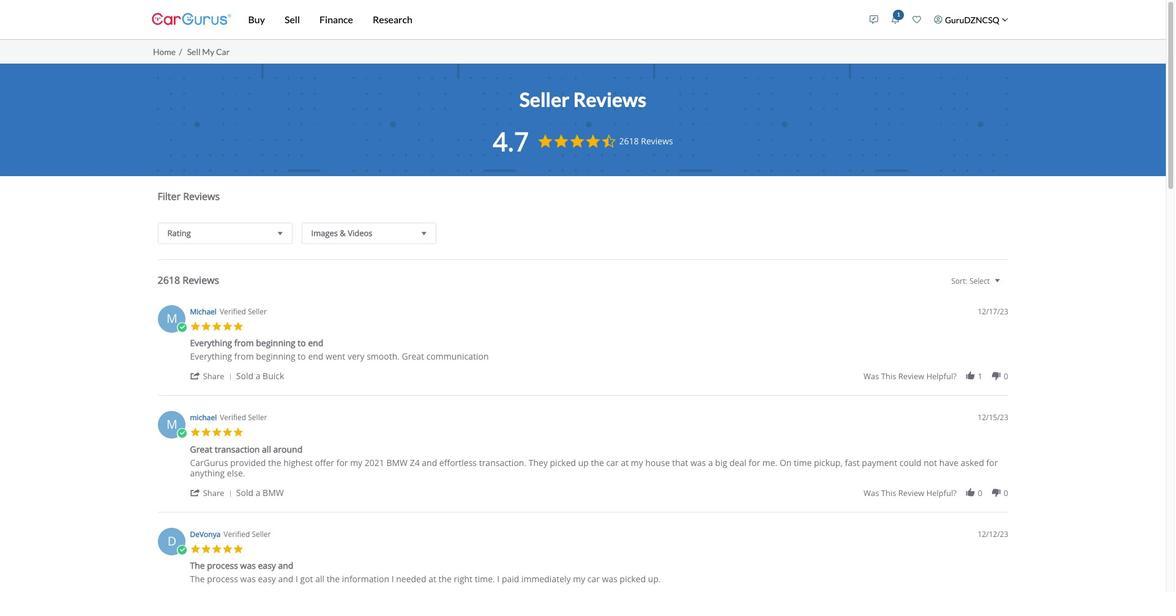 Task type: describe. For each thing, give the bounding box(es) containing it.
sold for sold a buick
[[236, 371, 254, 382]]

review date 12/17/23 element
[[978, 307, 1009, 317]]

1 i from the left
[[296, 574, 298, 585]]

filter
[[158, 190, 181, 203]]

gurudzncsq button
[[928, 2, 1015, 37]]

sold for sold a bmw
[[236, 487, 254, 499]]

3 for from the left
[[987, 457, 999, 469]]

4.7 star rating element
[[493, 123, 529, 158]]

that
[[673, 457, 689, 469]]

asked
[[961, 457, 985, 469]]

1 from from the top
[[234, 337, 254, 349]]

home
[[153, 46, 176, 57]]

share image
[[190, 371, 201, 382]]

the process was easy and the process was easy and i got all the information i needed at the right time. i paid immediately my car was picked up.
[[190, 560, 661, 585]]

tab panel inside 4.7 'main content'
[[152, 176, 1015, 593]]

car inside the process was easy and the process was easy and i got all the information i needed at the right time. i paid immediately my car was picked up.
[[588, 574, 600, 585]]

images
[[311, 228, 338, 239]]

vote down review by michael on 15 dec 2023 image
[[991, 488, 1002, 498]]

michael
[[190, 307, 217, 317]]

was this review helpful? for everything from beginning to end everything from beginning to end went very smooth. great communication
[[864, 371, 957, 382]]

time
[[794, 457, 812, 469]]

share image
[[190, 488, 201, 498]]

2 i from the left
[[392, 574, 394, 585]]

seller reviews
[[520, 87, 647, 111]]

star image up "transaction"
[[233, 427, 244, 438]]

rating
[[167, 228, 191, 239]]

gurudzncsq menu item
[[928, 2, 1015, 37]]

finance button
[[310, 0, 363, 39]]

1 process from the top
[[207, 560, 238, 572]]

filter reviews
[[158, 190, 220, 203]]

home link
[[153, 46, 176, 57]]

transaction
[[215, 444, 260, 455]]

buy
[[248, 13, 265, 25]]

not
[[924, 457, 938, 469]]

great transaction all around heading
[[190, 444, 303, 458]]

images & videos
[[311, 228, 373, 239]]

2618 inside tab panel
[[158, 273, 180, 287]]

add a car review image
[[871, 15, 879, 24]]

immediately
[[522, 574, 571, 585]]

sold a bmw
[[236, 487, 284, 499]]

12/15/23
[[978, 413, 1009, 423]]

seperator image for sold a buick
[[227, 374, 234, 381]]

share button for sold a bmw
[[190, 487, 236, 499]]

all inside the process was easy and the process was easy and i got all the information i needed at the right time. i paid immediately my car was picked up.
[[316, 574, 325, 585]]

share for sold a buick
[[203, 371, 225, 382]]

provided
[[230, 457, 266, 469]]

have
[[940, 457, 959, 469]]

they
[[529, 457, 548, 469]]

cargurus logo homepage link image
[[152, 2, 231, 37]]

buy button
[[239, 0, 275, 39]]

star image down michael
[[190, 427, 201, 438]]

&
[[340, 228, 346, 239]]

menu bar containing buy
[[231, 0, 864, 39]]

2 vertical spatial and
[[278, 574, 294, 585]]

12/17/23
[[978, 307, 1009, 317]]

down triangle image
[[275, 227, 286, 239]]

the process was easy and heading
[[190, 560, 294, 574]]

smooth.
[[367, 351, 400, 363]]

group for cargurus provided the highest offer for my 2021 bmw z4 and effortless transaction. they picked up the car at my house that was a big deal for me. on time pickup, fast payment could not have asked for anything else.
[[864, 488, 1009, 499]]

/
[[179, 46, 182, 57]]

devonya
[[190, 529, 221, 540]]

bmw inside great transaction all around cargurus provided the highest offer for my 2021 bmw z4 and effortless transaction. they picked up the car at my house that was a big deal for me. on time pickup, fast payment could not have asked for anything else.
[[387, 457, 408, 469]]

select
[[970, 276, 991, 286]]

verified for from
[[220, 307, 246, 317]]

sort:
[[952, 276, 968, 286]]

this for everything from beginning to end everything from beginning to end went very smooth. great communication
[[882, 371, 897, 382]]

chevron down image
[[1002, 16, 1009, 23]]

up
[[579, 457, 589, 469]]

effortless
[[440, 457, 477, 469]]

0 right vote up review by michael on 15 dec 2023 image at the right
[[979, 488, 983, 499]]

great transaction all around cargurus provided the highest offer for my 2021 bmw z4 and effortless transaction. they picked up the car at my house that was a big deal for me. on time pickup, fast payment could not have asked for anything else.
[[190, 444, 999, 479]]

my inside the process was easy and the process was easy and i got all the information i needed at the right time. i paid immediately my car was picked up.
[[573, 574, 586, 585]]

the down the around in the left bottom of the page
[[268, 457, 281, 469]]

m for great transaction all around cargurus provided the highest offer for my 2021 bmw z4 and effortless transaction. they picked up the car at my house that was a big deal for me. on time pickup, fast payment could not have asked for anything else.
[[167, 416, 178, 433]]

0 horizontal spatial bmw
[[263, 487, 284, 499]]

up.
[[648, 574, 661, 585]]

finance
[[320, 13, 353, 25]]

picked inside great transaction all around cargurus provided the highest offer for my 2021 bmw z4 and effortless transaction. they picked up the car at my house that was a big deal for me. on time pickup, fast payment could not have asked for anything else.
[[550, 457, 576, 469]]

michael verified seller
[[190, 307, 267, 317]]

seller for the process was easy and the process was easy and i got all the information i needed at the right time. i paid immediately my car was picked up.
[[252, 529, 271, 540]]

2021
[[365, 457, 384, 469]]

3 i from the left
[[498, 574, 500, 585]]

information
[[342, 574, 390, 585]]

videos
[[348, 228, 373, 239]]

user icon image
[[935, 15, 943, 24]]

transaction.
[[479, 457, 527, 469]]

home / sell my car
[[153, 46, 230, 57]]

michael verified seller
[[190, 413, 267, 423]]

a for everything from beginning to end went very smooth. great communication
[[256, 371, 261, 382]]

1 everything from the top
[[190, 337, 232, 349]]

highest
[[284, 457, 313, 469]]

1 for from the left
[[337, 457, 348, 469]]

sell button
[[275, 0, 310, 39]]

vote up review by michael on 15 dec 2023 image
[[966, 488, 976, 498]]

was for cargurus provided the highest offer for my 2021 bmw z4 and effortless transaction. they picked up the car at my house that was a big deal for me. on time pickup, fast payment could not have asked for anything else.
[[864, 488, 880, 499]]

and inside great transaction all around cargurus provided the highest offer for my 2021 bmw z4 and effortless transaction. they picked up the car at my house that was a big deal for me. on time pickup, fast payment could not have asked for anything else.
[[422, 457, 437, 469]]

m for everything from beginning to end everything from beginning to end went very smooth. great communication
[[167, 310, 178, 327]]

circle checkmark image
[[177, 545, 187, 556]]

share button for sold a buick
[[190, 371, 236, 382]]

share for sold a bmw
[[203, 488, 225, 499]]

got
[[300, 574, 313, 585]]

circle checkmark image for great transaction all around
[[177, 429, 187, 439]]

1 horizontal spatial 2618
[[620, 135, 639, 147]]

needed
[[396, 574, 427, 585]]

research
[[373, 13, 413, 25]]

2 for from the left
[[749, 457, 761, 469]]

great inside great transaction all around cargurus provided the highest offer for my 2021 bmw z4 and effortless transaction. they picked up the car at my house that was a big deal for me. on time pickup, fast payment could not have asked for anything else.
[[190, 444, 213, 455]]

car
[[216, 46, 230, 57]]



Task type: locate. For each thing, give the bounding box(es) containing it.
1 review from the top
[[899, 371, 925, 382]]

0 vertical spatial circle checkmark image
[[177, 322, 187, 333]]

0 vertical spatial bmw
[[387, 457, 408, 469]]

easy down devonya verified seller
[[258, 560, 276, 572]]

picked
[[550, 457, 576, 469], [620, 574, 646, 585]]

down triangle image
[[419, 227, 430, 239]]

None field
[[946, 275, 1009, 296]]

0 vertical spatial m
[[167, 310, 178, 327]]

a left buick
[[256, 371, 261, 382]]

1 vertical spatial was this review helpful?
[[864, 488, 957, 499]]

i left needed
[[392, 574, 394, 585]]

else.
[[227, 468, 245, 479]]

review date 12/12/23 element
[[978, 529, 1009, 540]]

0 vertical spatial process
[[207, 560, 238, 572]]

car inside great transaction all around cargurus provided the highest offer for my 2021 bmw z4 and effortless transaction. they picked up the car at my house that was a big deal for me. on time pickup, fast payment could not have asked for anything else.
[[607, 457, 619, 469]]

0 vertical spatial was this review helpful?
[[864, 371, 957, 382]]

sell
[[285, 13, 300, 25], [187, 46, 201, 57]]

sold a buick
[[236, 371, 284, 382]]

was this review helpful? down could
[[864, 488, 957, 499]]

1 vertical spatial 2618
[[158, 273, 180, 287]]

big
[[716, 457, 728, 469]]

1 horizontal spatial bmw
[[387, 457, 408, 469]]

this for great transaction all around cargurus provided the highest offer for my 2021 bmw z4 and effortless transaction. they picked up the car at my house that was a big deal for me. on time pickup, fast payment could not have asked for anything else.
[[882, 488, 897, 499]]

0 horizontal spatial my
[[350, 457, 363, 469]]

great inside everything from beginning to end everything from beginning to end went very smooth. great communication
[[402, 351, 424, 363]]

picked left up.
[[620, 574, 646, 585]]

sort: select
[[952, 276, 991, 286]]

2 review from the top
[[899, 488, 925, 499]]

0 horizontal spatial for
[[337, 457, 348, 469]]

my
[[202, 46, 215, 57]]

great up cargurus
[[190, 444, 213, 455]]

very
[[348, 351, 365, 363]]

2618
[[620, 135, 639, 147], [158, 273, 180, 287]]

review left vote up review by michael on 17 dec 2023 icon
[[899, 371, 925, 382]]

1 vertical spatial share button
[[190, 487, 236, 499]]

0 vertical spatial sell
[[285, 13, 300, 25]]

communication
[[427, 351, 489, 363]]

a inside great transaction all around cargurus provided the highest offer for my 2021 bmw z4 and effortless transaction. they picked up the car at my house that was a big deal for me. on time pickup, fast payment could not have asked for anything else.
[[709, 457, 713, 469]]

1 vertical spatial share
[[203, 488, 225, 499]]

2 end from the top
[[308, 351, 324, 363]]

everything up share icon
[[190, 351, 232, 363]]

1 button
[[886, 5, 907, 35]]

0 for everything from beginning to end everything from beginning to end went very smooth. great communication
[[1004, 371, 1009, 382]]

2 the from the top
[[190, 574, 205, 585]]

seller up 4.7 star rating element
[[520, 87, 570, 111]]

cargurus logo homepage link link
[[152, 2, 231, 37]]

all inside great transaction all around cargurus provided the highest offer for my 2021 bmw z4 and effortless transaction. they picked up the car at my house that was a big deal for me. on time pickup, fast payment could not have asked for anything else.
[[262, 444, 271, 455]]

was
[[691, 457, 706, 469], [240, 560, 256, 572], [240, 574, 256, 585], [602, 574, 618, 585]]

1 vertical spatial all
[[316, 574, 325, 585]]

seller
[[520, 87, 570, 111], [248, 307, 267, 317], [248, 413, 267, 423], [252, 529, 271, 540]]

all left the around in the left bottom of the page
[[262, 444, 271, 455]]

tab panel
[[152, 176, 1015, 593]]

2 seperator image from the top
[[227, 490, 234, 498]]

fast
[[846, 457, 860, 469]]

helpful? left vote up review by michael on 17 dec 2023 icon
[[927, 371, 957, 382]]

2 everything from the top
[[190, 351, 232, 363]]

1 vertical spatial easy
[[258, 574, 276, 585]]

2618 reviews inside tab panel
[[158, 273, 219, 287]]

1 vertical spatial this
[[882, 488, 897, 499]]

2 horizontal spatial my
[[631, 457, 644, 469]]

1 share button from the top
[[190, 371, 236, 382]]

seller up the process was easy and heading at left bottom
[[252, 529, 271, 540]]

at inside great transaction all around cargurus provided the highest offer for my 2021 bmw z4 and effortless transaction. they picked up the car at my house that was a big deal for me. on time pickup, fast payment could not have asked for anything else.
[[621, 457, 629, 469]]

2 helpful? from the top
[[927, 488, 957, 499]]

1 vertical spatial and
[[278, 560, 294, 572]]

research button
[[363, 0, 423, 39]]

0 vertical spatial share button
[[190, 371, 236, 382]]

circle checkmark image for everything from beginning to end
[[177, 322, 187, 333]]

right
[[454, 574, 473, 585]]

was for everything from beginning to end went very smooth. great communication
[[864, 371, 880, 382]]

1 right vote up review by michael on 17 dec 2023 icon
[[979, 371, 983, 382]]

1 inside tab panel
[[979, 371, 983, 382]]

michael
[[190, 413, 217, 423]]

menu bar
[[231, 0, 864, 39]]

1 vertical spatial a
[[709, 457, 713, 469]]

end
[[308, 337, 324, 349], [308, 351, 324, 363]]

was
[[864, 371, 880, 382], [864, 488, 880, 499]]

the
[[190, 560, 205, 572], [190, 574, 205, 585]]

saved cars image
[[913, 15, 922, 24]]

0 vertical spatial at
[[621, 457, 629, 469]]

star image down devonya
[[212, 544, 222, 555]]

around
[[273, 444, 303, 455]]

sell inside popup button
[[285, 13, 300, 25]]

2 sold from the top
[[236, 487, 254, 499]]

1 horizontal spatial picked
[[620, 574, 646, 585]]

filter reviews heading
[[158, 190, 1009, 213]]

2 horizontal spatial i
[[498, 574, 500, 585]]

1 circle checkmark image from the top
[[177, 322, 187, 333]]

0
[[1004, 371, 1009, 382], [979, 488, 983, 499], [1004, 488, 1009, 499]]

1 was from the top
[[864, 371, 880, 382]]

4.7 main content
[[142, 63, 1024, 593]]

1 group from the top
[[864, 371, 1009, 382]]

0 vertical spatial review
[[899, 371, 925, 382]]

2 group from the top
[[864, 488, 1009, 499]]

verified
[[220, 307, 246, 317], [220, 413, 246, 423], [224, 529, 250, 540]]

1 helpful? from the top
[[927, 371, 957, 382]]

1 end from the top
[[308, 337, 324, 349]]

0 vertical spatial great
[[402, 351, 424, 363]]

0 vertical spatial everything
[[190, 337, 232, 349]]

at inside the process was easy and the process was easy and i got all the information i needed at the right time. i paid immediately my car was picked up.
[[429, 574, 437, 585]]

1 vertical spatial was
[[864, 488, 880, 499]]

1 vertical spatial end
[[308, 351, 324, 363]]

0 vertical spatial verified
[[220, 307, 246, 317]]

0 horizontal spatial all
[[262, 444, 271, 455]]

0 vertical spatial share
[[203, 371, 225, 382]]

everything from beginning to end heading
[[190, 337, 324, 352]]

offer
[[315, 457, 334, 469]]

pickup,
[[815, 457, 843, 469]]

vote up review by michael on 17 dec 2023 image
[[966, 371, 976, 382]]

helpful? for everything from beginning to end everything from beginning to end went very smooth. great communication
[[927, 371, 957, 382]]

1 vertical spatial sold
[[236, 487, 254, 499]]

0 for great transaction all around cargurus provided the highest offer for my 2021 bmw z4 and effortless transaction. they picked up the car at my house that was a big deal for me. on time pickup, fast payment could not have asked for anything else.
[[1004, 488, 1009, 499]]

1 left saved cars icon
[[898, 11, 901, 18]]

review for cargurus provided the highest offer for my 2021 bmw z4 and effortless transaction. they picked up the car at my house that was a big deal for me. on time pickup, fast payment could not have asked for anything else.
[[899, 488, 925, 499]]

sell right buy
[[285, 13, 300, 25]]

was this review helpful? for great transaction all around cargurus provided the highest offer for my 2021 bmw z4 and effortless transaction. they picked up the car at my house that was a big deal for me. on time pickup, fast payment could not have asked for anything else.
[[864, 488, 957, 499]]

1 horizontal spatial i
[[392, 574, 394, 585]]

easy left got
[[258, 574, 276, 585]]

seller up the great transaction all around heading
[[248, 413, 267, 423]]

seperator image down else.
[[227, 490, 234, 498]]

i left got
[[296, 574, 298, 585]]

payment
[[863, 457, 898, 469]]

none field inside tab panel
[[946, 275, 1009, 296]]

0 vertical spatial a
[[256, 371, 261, 382]]

1 vertical spatial circle checkmark image
[[177, 429, 187, 439]]

d
[[168, 533, 177, 550]]

helpful?
[[927, 371, 957, 382], [927, 488, 957, 499]]

share right share image
[[203, 488, 225, 499]]

1 vertical spatial the
[[190, 574, 205, 585]]

review down could
[[899, 488, 925, 499]]

0 vertical spatial easy
[[258, 560, 276, 572]]

the right 'up'
[[591, 457, 604, 469]]

from
[[234, 337, 254, 349], [234, 351, 254, 363]]

seperator image for sold a bmw
[[227, 490, 234, 498]]

everything from beginning to end everything from beginning to end went very smooth. great communication
[[190, 337, 489, 363]]

2 horizontal spatial for
[[987, 457, 999, 469]]

0 vertical spatial from
[[234, 337, 254, 349]]

1 horizontal spatial sell
[[285, 13, 300, 25]]

star image
[[190, 321, 201, 332], [201, 321, 212, 332], [212, 321, 222, 332], [222, 321, 233, 332], [233, 321, 244, 332], [201, 427, 212, 438], [222, 427, 233, 438], [190, 544, 201, 555], [201, 544, 212, 555], [222, 544, 233, 555]]

1 vertical spatial bmw
[[263, 487, 284, 499]]

1 vertical spatial from
[[234, 351, 254, 363]]

1 seperator image from the top
[[227, 374, 234, 381]]

12/12/23
[[978, 529, 1009, 540]]

at right needed
[[429, 574, 437, 585]]

1 vertical spatial m
[[167, 416, 178, 433]]

star image down michael verified seller
[[212, 427, 222, 438]]

1 vertical spatial picked
[[620, 574, 646, 585]]

1 vertical spatial everything
[[190, 351, 232, 363]]

1 horizontal spatial car
[[607, 457, 619, 469]]

1 vertical spatial verified
[[220, 413, 246, 423]]

1 vertical spatial process
[[207, 574, 238, 585]]

at left house
[[621, 457, 629, 469]]

great
[[402, 351, 424, 363], [190, 444, 213, 455]]

0 vertical spatial sold
[[236, 371, 254, 382]]

my left house
[[631, 457, 644, 469]]

seller up everything from beginning to end heading
[[248, 307, 267, 317]]

0 vertical spatial 1
[[898, 11, 901, 18]]

0 vertical spatial was
[[864, 371, 880, 382]]

time.
[[475, 574, 495, 585]]

0 right vote down review by michael on 17 dec 2023 image
[[1004, 371, 1009, 382]]

from up the sold a buick
[[234, 351, 254, 363]]

my right the 'immediately'
[[573, 574, 586, 585]]

the
[[268, 457, 281, 469], [591, 457, 604, 469], [327, 574, 340, 585], [439, 574, 452, 585]]

was this review helpful?
[[864, 371, 957, 382], [864, 488, 957, 499]]

a left big
[[709, 457, 713, 469]]

1 was this review helpful? from the top
[[864, 371, 957, 382]]

my
[[350, 457, 363, 469], [631, 457, 644, 469], [573, 574, 586, 585]]

review
[[899, 371, 925, 382], [899, 488, 925, 499]]

helpful? for great transaction all around cargurus provided the highest offer for my 2021 bmw z4 and effortless transaction. they picked up the car at my house that was a big deal for me. on time pickup, fast payment could not have asked for anything else.
[[927, 488, 957, 499]]

group for everything from beginning to end went very smooth. great communication
[[864, 371, 1009, 382]]

picked inside the process was easy and the process was easy and i got all the information i needed at the right time. i paid immediately my car was picked up.
[[620, 574, 646, 585]]

at
[[621, 457, 629, 469], [429, 574, 437, 585]]

0 vertical spatial beginning
[[256, 337, 296, 349]]

0 vertical spatial 2618 reviews
[[620, 135, 673, 147]]

sold left buick
[[236, 371, 254, 382]]

m
[[167, 310, 178, 327], [167, 416, 178, 433]]

reviews inside heading
[[183, 190, 220, 203]]

everything down michael
[[190, 337, 232, 349]]

0 horizontal spatial 2618 reviews
[[158, 273, 219, 287]]

1 vertical spatial beginning
[[256, 351, 296, 363]]

2 m from the top
[[167, 416, 178, 433]]

a
[[256, 371, 261, 382], [709, 457, 713, 469], [256, 487, 261, 499]]

1 horizontal spatial all
[[316, 574, 325, 585]]

0 horizontal spatial picked
[[550, 457, 576, 469]]

was inside great transaction all around cargurus provided the highest offer for my 2021 bmw z4 and effortless transaction. they picked up the car at my house that was a big deal for me. on time pickup, fast payment could not have asked for anything else.
[[691, 457, 706, 469]]

bmw down highest
[[263, 487, 284, 499]]

2 share button from the top
[[190, 487, 236, 499]]

helpful? left vote up review by michael on 15 dec 2023 image at the right
[[927, 488, 957, 499]]

my left 2021
[[350, 457, 363, 469]]

4.7
[[493, 123, 529, 158]]

seperator image left the sold a buick
[[227, 374, 234, 381]]

star image down devonya verified seller
[[233, 544, 244, 555]]

seperator image
[[227, 374, 234, 381], [227, 490, 234, 498]]

0 horizontal spatial sell
[[187, 46, 201, 57]]

great right smooth.
[[402, 351, 424, 363]]

1 this from the top
[[882, 371, 897, 382]]

gurudzncsq
[[946, 14, 1000, 25]]

0 vertical spatial seperator image
[[227, 374, 234, 381]]

was this review helpful? left vote up review by michael on 17 dec 2023 icon
[[864, 371, 957, 382]]

1 horizontal spatial for
[[749, 457, 761, 469]]

1 vertical spatial to
[[298, 351, 306, 363]]

1 vertical spatial at
[[429, 574, 437, 585]]

a for cargurus provided the highest offer for my 2021 bmw z4 and effortless transaction. they picked up the car at my house that was a big deal for me. on time pickup, fast payment could not have asked for anything else.
[[256, 487, 261, 499]]

0 horizontal spatial at
[[429, 574, 437, 585]]

me.
[[763, 457, 778, 469]]

share right share icon
[[203, 371, 225, 382]]

2 process from the top
[[207, 574, 238, 585]]

1 horizontal spatial 1
[[979, 371, 983, 382]]

1 vertical spatial car
[[588, 574, 600, 585]]

2 this from the top
[[882, 488, 897, 499]]

1 vertical spatial sell
[[187, 46, 201, 57]]

2 was this review helpful? from the top
[[864, 488, 957, 499]]

gurudzncsq menu
[[864, 2, 1015, 37]]

0 vertical spatial to
[[298, 337, 306, 349]]

0 vertical spatial car
[[607, 457, 619, 469]]

anything
[[190, 468, 225, 479]]

circle checkmark image
[[177, 322, 187, 333], [177, 429, 187, 439]]

2 vertical spatial a
[[256, 487, 261, 499]]

z4
[[410, 457, 420, 469]]

could
[[900, 457, 922, 469]]

1 vertical spatial great
[[190, 444, 213, 455]]

share button
[[190, 371, 236, 382], [190, 487, 236, 499]]

1 horizontal spatial great
[[402, 351, 424, 363]]

easy
[[258, 560, 276, 572], [258, 574, 276, 585]]

deal
[[730, 457, 747, 469]]

Rating Filter field
[[158, 223, 292, 244]]

0 right vote down review by michael on 15 dec 2023 "icon"
[[1004, 488, 1009, 499]]

went
[[326, 351, 346, 363]]

1 inside dropdown button
[[898, 11, 901, 18]]

verified for process
[[224, 529, 250, 540]]

for right offer
[[337, 457, 348, 469]]

2 was from the top
[[864, 488, 880, 499]]

1 share from the top
[[203, 371, 225, 382]]

buick
[[263, 371, 284, 382]]

2 share from the top
[[203, 488, 225, 499]]

2 circle checkmark image from the top
[[177, 429, 187, 439]]

0 horizontal spatial i
[[296, 574, 298, 585]]

0 vertical spatial picked
[[550, 457, 576, 469]]

beginning
[[256, 337, 296, 349], [256, 351, 296, 363]]

group
[[864, 371, 1009, 382], [864, 488, 1009, 499]]

1 sold from the top
[[236, 371, 254, 382]]

seller for great transaction all around cargurus provided the highest offer for my 2021 bmw z4 and effortless transaction. they picked up the car at my house that was a big deal for me. on time pickup, fast payment could not have asked for anything else.
[[248, 413, 267, 423]]

review date 12/15/23 element
[[978, 413, 1009, 423]]

0 horizontal spatial 2618
[[158, 273, 180, 287]]

1 vertical spatial 2618 reviews
[[158, 273, 219, 287]]

vote down review by michael on 17 dec 2023 image
[[991, 371, 1002, 382]]

1 to from the top
[[298, 337, 306, 349]]

for left 'me.' in the right bottom of the page
[[749, 457, 761, 469]]

0 vertical spatial this
[[882, 371, 897, 382]]

1 vertical spatial review
[[899, 488, 925, 499]]

the left right
[[439, 574, 452, 585]]

star image
[[190, 427, 201, 438], [212, 427, 222, 438], [233, 427, 244, 438], [212, 544, 222, 555], [233, 544, 244, 555]]

0 horizontal spatial car
[[588, 574, 600, 585]]

2 beginning from the top
[[256, 351, 296, 363]]

sell right /
[[187, 46, 201, 57]]

car right 'up'
[[607, 457, 619, 469]]

1 m from the top
[[167, 310, 178, 327]]

car right the 'immediately'
[[588, 574, 600, 585]]

on
[[780, 457, 792, 469]]

to
[[298, 337, 306, 349], [298, 351, 306, 363]]

paid
[[502, 574, 520, 585]]

0 vertical spatial end
[[308, 337, 324, 349]]

1 easy from the top
[[258, 560, 276, 572]]

0 vertical spatial all
[[262, 444, 271, 455]]

review for everything from beginning to end went very smooth. great communication
[[899, 371, 925, 382]]

from down the michael verified seller
[[234, 337, 254, 349]]

2 from from the top
[[234, 351, 254, 363]]

1 vertical spatial seperator image
[[227, 490, 234, 498]]

a down provided at the left bottom of page
[[256, 487, 261, 499]]

sold down else.
[[236, 487, 254, 499]]

0 horizontal spatial great
[[190, 444, 213, 455]]

1
[[898, 11, 901, 18], [979, 371, 983, 382]]

1 vertical spatial group
[[864, 488, 1009, 499]]

1 vertical spatial 1
[[979, 371, 983, 382]]

bmw left z4
[[387, 457, 408, 469]]

0 vertical spatial the
[[190, 560, 205, 572]]

2 to from the top
[[298, 351, 306, 363]]

i left paid
[[498, 574, 500, 585]]

verified for transaction
[[220, 413, 246, 423]]

sold
[[236, 371, 254, 382], [236, 487, 254, 499]]

this
[[882, 371, 897, 382], [882, 488, 897, 499]]

1 beginning from the top
[[256, 337, 296, 349]]

share button down 'anything'
[[190, 487, 236, 499]]

all right got
[[316, 574, 325, 585]]

1 horizontal spatial 2618 reviews
[[620, 135, 673, 147]]

for right asked
[[987, 457, 999, 469]]

house
[[646, 457, 670, 469]]

0 vertical spatial 2618
[[620, 135, 639, 147]]

0 vertical spatial helpful?
[[927, 371, 957, 382]]

Images & Videos Filter field
[[302, 223, 436, 244]]

cargurus
[[190, 457, 228, 469]]

share button up michael
[[190, 371, 236, 382]]

0 horizontal spatial 1
[[898, 11, 901, 18]]

2 vertical spatial verified
[[224, 529, 250, 540]]

devonya verified seller
[[190, 529, 271, 540]]

process
[[207, 560, 238, 572], [207, 574, 238, 585]]

2 easy from the top
[[258, 574, 276, 585]]

0 vertical spatial and
[[422, 457, 437, 469]]

1 horizontal spatial my
[[573, 574, 586, 585]]

0 vertical spatial group
[[864, 371, 1009, 382]]

1 vertical spatial helpful?
[[927, 488, 957, 499]]

seller for everything from beginning to end everything from beginning to end went very smooth. great communication
[[248, 307, 267, 317]]

picked left 'up'
[[550, 457, 576, 469]]

1 the from the top
[[190, 560, 205, 572]]

1 horizontal spatial at
[[621, 457, 629, 469]]

the right got
[[327, 574, 340, 585]]

tab panel containing m
[[152, 176, 1015, 593]]

none field containing sort:
[[946, 275, 1009, 296]]



Task type: vqa. For each thing, say whether or not it's contained in the screenshot.
at within the process was easy and the process was easy and i got all the information i needed at the right time. i paid immediately my car was picked up.
yes



